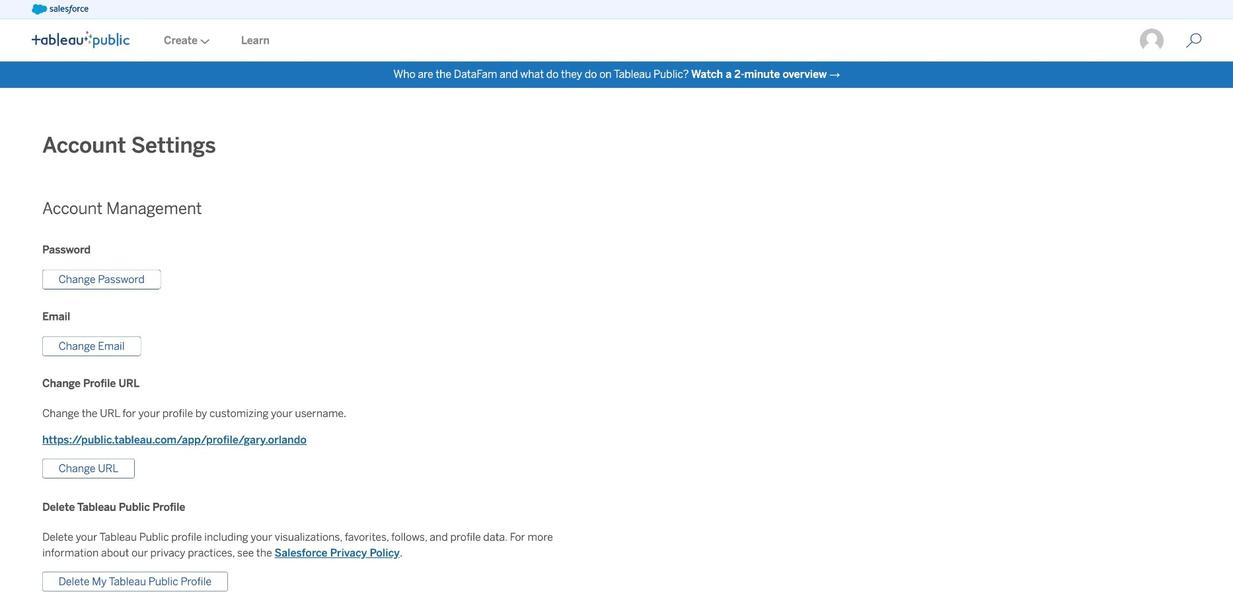 Task type: locate. For each thing, give the bounding box(es) containing it.
create image
[[198, 39, 210, 44]]

salesforce logo image
[[32, 4, 88, 15]]

logo image
[[32, 31, 130, 48]]

go to search image
[[1171, 33, 1218, 49]]



Task type: vqa. For each thing, say whether or not it's contained in the screenshot.
Logo at the left of page
yes



Task type: describe. For each thing, give the bounding box(es) containing it.
gary.orlando image
[[1139, 28, 1165, 54]]



